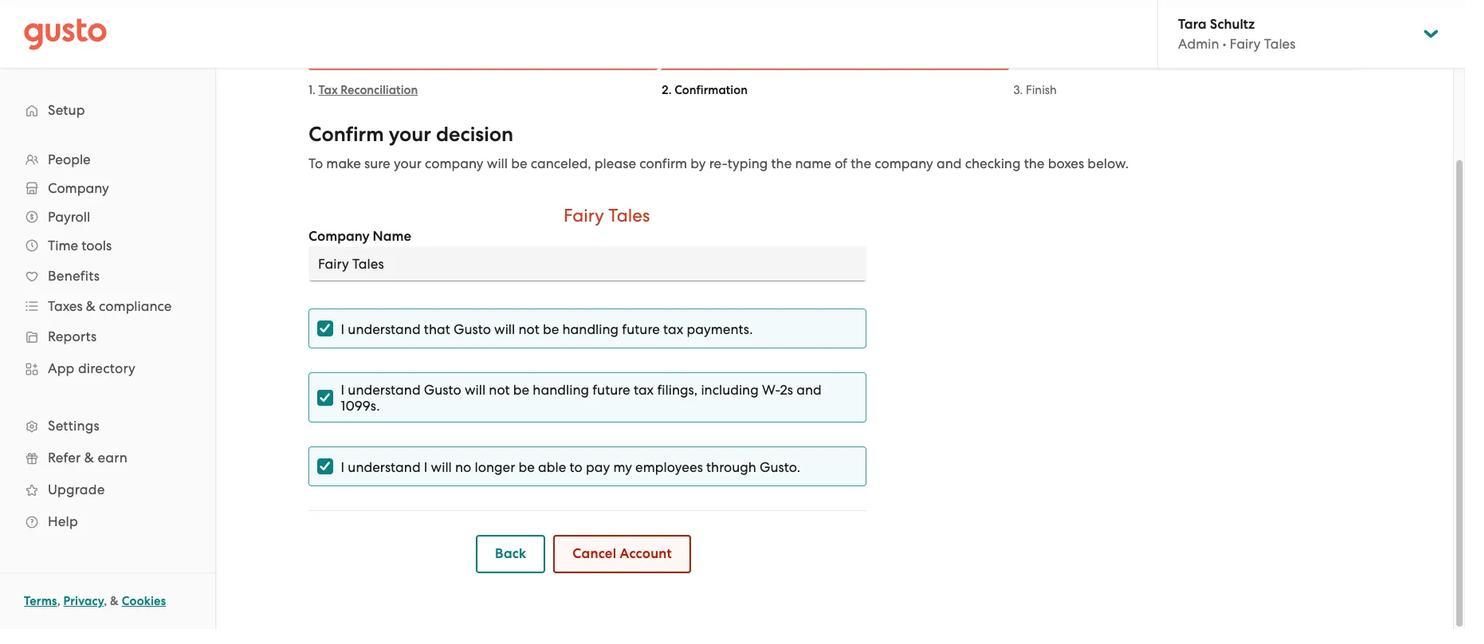 Task type: vqa. For each thing, say whether or not it's contained in the screenshot.
CALCULATED within the The pay will be calculated based on number of hours left in this policy. If the employee is paid by the hour, we will use the employee's primary pay rate. If the employee is salaried, we will use the hourly rate based on their salary and a default 40 hour work week.
no



Task type: describe. For each thing, give the bounding box(es) containing it.
directory
[[78, 360, 136, 376]]

understand for that
[[348, 321, 421, 337]]

be inside i understand gusto will not be handling future tax filings, including w-2s and 1099s.
[[514, 382, 530, 398]]

1 the from the left
[[771, 155, 792, 171]]

2 vertical spatial &
[[110, 594, 119, 608]]

reports
[[48, 328, 97, 344]]

gusto navigation element
[[0, 69, 215, 563]]

compliance
[[99, 298, 172, 314]]

understand for gusto
[[348, 382, 421, 398]]

tara schultz admin • fairy tales
[[1178, 16, 1296, 52]]

no
[[456, 459, 472, 475]]

that
[[424, 321, 451, 337]]

not inside i understand gusto will not be handling future tax filings, including w-2s and 1099s.
[[489, 382, 510, 398]]

tax reconciliation link
[[319, 83, 418, 97]]

checking
[[965, 155, 1021, 171]]

3 the from the left
[[1024, 155, 1045, 171]]

of
[[835, 155, 847, 171]]

name
[[373, 228, 411, 245]]

cookies
[[122, 594, 166, 608]]

company for company
[[48, 180, 109, 196]]

time
[[48, 238, 78, 254]]

confirm
[[309, 122, 384, 147]]

finish
[[1026, 83, 1057, 97]]

gusto.
[[760, 459, 801, 475]]

time tools button
[[16, 231, 199, 260]]

i understand that gusto will not be handling future tax payments.
[[341, 321, 753, 337]]

fairy inside tara schultz admin • fairy tales
[[1230, 36, 1261, 52]]

refer & earn link
[[16, 443, 199, 472]]

taxes
[[48, 298, 83, 314]]

be for not
[[543, 321, 559, 337]]

•
[[1223, 36, 1227, 52]]

account
[[620, 545, 672, 562]]

confirmation
[[675, 83, 748, 97]]

and inside i understand gusto will not be handling future tax filings, including w-2s and 1099s.
[[797, 382, 822, 398]]

1 horizontal spatial tax
[[664, 321, 684, 337]]

privacy link
[[63, 594, 104, 608]]

to
[[570, 459, 583, 475]]

filings,
[[658, 382, 698, 398]]

cancel account button
[[554, 535, 691, 573]]

0 vertical spatial not
[[519, 321, 540, 337]]

cancel
[[573, 545, 617, 562]]

i understand gusto will not be handling future tax filings, including w-2s and 1099s.
[[341, 382, 822, 414]]

schultz
[[1210, 16, 1255, 33]]

terms
[[24, 594, 57, 608]]

longer
[[475, 459, 516, 475]]

tales inside tara schultz admin • fairy tales
[[1264, 36, 1296, 52]]

2 , from the left
[[104, 594, 107, 608]]

2 the from the left
[[851, 155, 871, 171]]

canceled,
[[531, 155, 591, 171]]

benefits link
[[16, 261, 199, 290]]

upgrade
[[48, 482, 105, 497]]

people
[[48, 151, 91, 167]]

my
[[614, 459, 632, 475]]

0 vertical spatial your
[[389, 122, 431, 147]]

time tools
[[48, 238, 112, 254]]

tara
[[1178, 16, 1207, 33]]

below.
[[1088, 155, 1129, 171]]

name
[[795, 155, 831, 171]]

tax reconciliation
[[319, 83, 418, 97]]

i understand i will no longer be able to pay my employees through gusto.
[[341, 459, 801, 475]]

1 vertical spatial your
[[394, 155, 422, 171]]

decision
[[436, 122, 514, 147]]

w-
[[762, 382, 780, 398]]

taxes & compliance
[[48, 298, 172, 314]]

taxes & compliance button
[[16, 292, 199, 320]]

re-
[[709, 155, 728, 171]]

0 vertical spatial gusto
[[454, 321, 491, 337]]

help link
[[16, 507, 199, 536]]

0 vertical spatial handling
[[563, 321, 619, 337]]

gusto inside i understand gusto will not be handling future tax filings, including w-2s and 1099s.
[[424, 382, 462, 398]]

payroll button
[[16, 203, 199, 231]]

terms , privacy , & cookies
[[24, 594, 166, 608]]

typing
[[728, 155, 768, 171]]

0 vertical spatial future
[[622, 321, 660, 337]]

reconciliation
[[341, 83, 418, 97]]

including
[[701, 382, 759, 398]]

benefits
[[48, 268, 100, 284]]

please
[[595, 155, 636, 171]]

1099s.
[[341, 398, 380, 414]]

app directory link
[[16, 354, 199, 383]]

employees
[[636, 459, 703, 475]]



Task type: locate. For each thing, give the bounding box(es) containing it.
& left 'cookies'
[[110, 594, 119, 608]]

fairy right •
[[1230, 36, 1261, 52]]

company down decision
[[425, 155, 484, 171]]

understand right i understand i will no longer be able to pay my employees through gusto. option
[[348, 459, 421, 475]]

home image
[[24, 18, 107, 50]]

sure
[[364, 155, 390, 171]]

help
[[48, 513, 78, 529]]

tales down please
[[609, 205, 650, 226]]

company right of
[[875, 155, 933, 171]]

handling inside i understand gusto will not be handling future tax filings, including w-2s and 1099s.
[[533, 382, 589, 398]]

setup link
[[16, 96, 199, 124]]

1 vertical spatial tax
[[634, 382, 654, 398]]

1 vertical spatial handling
[[533, 382, 589, 398]]

settings
[[48, 418, 100, 434]]

and
[[937, 155, 962, 171], [797, 382, 822, 398]]

company down "people"
[[48, 180, 109, 196]]

understand for i
[[348, 459, 421, 475]]

1 horizontal spatial company
[[309, 228, 370, 245]]

privacy
[[63, 594, 104, 608]]

Company Name text field
[[309, 246, 867, 281]]

not
[[519, 321, 540, 337], [489, 382, 510, 398]]

2s
[[780, 382, 794, 398]]

tax
[[319, 83, 338, 97]]

1 vertical spatial and
[[797, 382, 822, 398]]

1 vertical spatial tales
[[609, 205, 650, 226]]

earn
[[98, 450, 128, 466]]

be down i understand that gusto will not be handling future tax payments.
[[514, 382, 530, 398]]

1 vertical spatial fairy
[[564, 205, 604, 226]]

i for i understand that gusto will not be handling future tax payments.
[[341, 321, 345, 337]]

tales right •
[[1264, 36, 1296, 52]]

to
[[309, 155, 323, 171]]

app
[[48, 360, 75, 376]]

fairy tales
[[564, 205, 650, 226]]

2 understand from the top
[[348, 382, 421, 398]]

settings link
[[16, 411, 199, 440]]

your down confirm your decision
[[394, 155, 422, 171]]

1 horizontal spatial tales
[[1264, 36, 1296, 52]]

1 vertical spatial &
[[84, 450, 94, 466]]

tax left filings,
[[634, 382, 654, 398]]

& inside dropdown button
[[86, 298, 96, 314]]

refer & earn
[[48, 450, 128, 466]]

will down decision
[[487, 155, 508, 171]]

i for i understand gusto will not be handling future tax filings, including w-2s and 1099s.
[[341, 382, 345, 398]]

0 horizontal spatial fairy
[[564, 205, 604, 226]]

3 understand from the top
[[348, 459, 421, 475]]

1 horizontal spatial and
[[937, 155, 962, 171]]

1 horizontal spatial the
[[851, 155, 871, 171]]

0 horizontal spatial not
[[489, 382, 510, 398]]

i for i understand i will no longer be able to pay my employees through gusto.
[[341, 459, 345, 475]]

by
[[691, 155, 706, 171]]

i right i understand i will no longer be able to pay my employees through gusto. option
[[341, 459, 345, 475]]

1 horizontal spatial company
[[875, 155, 933, 171]]

0 horizontal spatial tax
[[634, 382, 654, 398]]

list
[[0, 145, 215, 537]]

the right of
[[851, 155, 871, 171]]

will
[[487, 155, 508, 171], [495, 321, 516, 337], [465, 382, 486, 398], [431, 459, 452, 475]]

I understand I will no longer be able to pay my employees through Gusto. checkbox
[[317, 458, 333, 474]]

will up no at the bottom
[[465, 382, 486, 398]]

, left privacy link
[[57, 594, 60, 608]]

future
[[622, 321, 660, 337], [593, 382, 631, 398]]

1 vertical spatial future
[[593, 382, 631, 398]]

0 vertical spatial fairy
[[1230, 36, 1261, 52]]

back
[[495, 545, 526, 562]]

your
[[389, 122, 431, 147], [394, 155, 422, 171]]

1 vertical spatial understand
[[348, 382, 421, 398]]

company left name
[[309, 228, 370, 245]]

tools
[[82, 238, 112, 254]]

understand right i understand gusto will not be handling future tax filings, including w-2s and 1099s. checkbox
[[348, 382, 421, 398]]

tales
[[1264, 36, 1296, 52], [609, 205, 650, 226]]

company
[[48, 180, 109, 196], [309, 228, 370, 245]]

0 vertical spatial tales
[[1264, 36, 1296, 52]]

1 company from the left
[[425, 155, 484, 171]]

tax
[[664, 321, 684, 337], [634, 382, 654, 398]]

people button
[[16, 145, 199, 174]]

1 understand from the top
[[348, 321, 421, 337]]

i right i understand that gusto will not be handling future tax payments. checkbox
[[341, 321, 345, 337]]

& left earn
[[84, 450, 94, 466]]

company for company name
[[309, 228, 370, 245]]

fairy
[[1230, 36, 1261, 52], [564, 205, 604, 226]]

i
[[341, 321, 345, 337], [341, 382, 345, 398], [341, 459, 345, 475], [424, 459, 428, 475]]

company name
[[309, 228, 411, 245]]

& right 'taxes'
[[86, 298, 96, 314]]

reports link
[[16, 322, 199, 351]]

list containing people
[[0, 145, 215, 537]]

be for will
[[511, 155, 527, 171]]

0 vertical spatial and
[[937, 155, 962, 171]]

0 horizontal spatial tales
[[609, 205, 650, 226]]

be left able
[[519, 459, 535, 475]]

confirm your decision
[[309, 122, 514, 147]]

future up filings,
[[622, 321, 660, 337]]

handling down i understand that gusto will not be handling future tax payments.
[[533, 382, 589, 398]]

& for compliance
[[86, 298, 96, 314]]

terms link
[[24, 594, 57, 608]]

payments.
[[687, 321, 753, 337]]

0 horizontal spatial company
[[48, 180, 109, 196]]

i right i understand gusto will not be handling future tax filings, including w-2s and 1099s. checkbox
[[341, 382, 345, 398]]

through
[[707, 459, 757, 475]]

be down company name text box
[[543, 321, 559, 337]]

0 vertical spatial company
[[48, 180, 109, 196]]

will inside i understand gusto will not be handling future tax filings, including w-2s and 1099s.
[[465, 382, 486, 398]]

app directory
[[48, 360, 136, 376]]

I understand Gusto will not be handling future tax filings, including W-2s and 1099s. checkbox
[[317, 389, 333, 405]]

1 horizontal spatial fairy
[[1230, 36, 1261, 52]]

2 company from the left
[[875, 155, 933, 171]]

& for earn
[[84, 450, 94, 466]]

0 vertical spatial tax
[[664, 321, 684, 337]]

tax left payments.
[[664, 321, 684, 337]]

pay
[[586, 459, 610, 475]]

fairy up company name text box
[[564, 205, 604, 226]]

0 vertical spatial understand
[[348, 321, 421, 337]]

1 vertical spatial gusto
[[424, 382, 462, 398]]

I understand that Gusto will not be handling future tax payments. checkbox
[[317, 320, 333, 336]]

handling
[[563, 321, 619, 337], [533, 382, 589, 398]]

tax inside i understand gusto will not be handling future tax filings, including w-2s and 1099s.
[[634, 382, 654, 398]]

0 horizontal spatial company
[[425, 155, 484, 171]]

confirm
[[640, 155, 687, 171]]

&
[[86, 298, 96, 314], [84, 450, 94, 466], [110, 594, 119, 608]]

handling down company name text box
[[563, 321, 619, 337]]

understand inside i understand gusto will not be handling future tax filings, including w-2s and 1099s.
[[348, 382, 421, 398]]

back link
[[476, 535, 546, 573]]

gusto right that on the left bottom of page
[[454, 321, 491, 337]]

setup
[[48, 102, 85, 118]]

0 horizontal spatial and
[[797, 382, 822, 398]]

upgrade link
[[16, 475, 199, 504]]

i left no at the bottom
[[424, 459, 428, 475]]

1 vertical spatial company
[[309, 228, 370, 245]]

i inside i understand gusto will not be handling future tax filings, including w-2s and 1099s.
[[341, 382, 345, 398]]

be left canceled,
[[511, 155, 527, 171]]

your up sure at the top of page
[[389, 122, 431, 147]]

cancel account
[[573, 545, 672, 562]]

gusto down that on the left bottom of page
[[424, 382, 462, 398]]

future inside i understand gusto will not be handling future tax filings, including w-2s and 1099s.
[[593, 382, 631, 398]]

understand left that on the left bottom of page
[[348, 321, 421, 337]]

be for longer
[[519, 459, 535, 475]]

future left filings,
[[593, 382, 631, 398]]

will right that on the left bottom of page
[[495, 321, 516, 337]]

to make sure your company will be canceled, please confirm by re-typing the name of the company and checking the boxes below.
[[309, 155, 1129, 171]]

2 vertical spatial understand
[[348, 459, 421, 475]]

, left 'cookies'
[[104, 594, 107, 608]]

the
[[771, 155, 792, 171], [851, 155, 871, 171], [1024, 155, 1045, 171]]

0 vertical spatial &
[[86, 298, 96, 314]]

payroll
[[48, 209, 90, 225]]

make
[[326, 155, 361, 171]]

understand
[[348, 321, 421, 337], [348, 382, 421, 398], [348, 459, 421, 475]]

gusto
[[454, 321, 491, 337], [424, 382, 462, 398]]

0 horizontal spatial the
[[771, 155, 792, 171]]

company inside dropdown button
[[48, 180, 109, 196]]

refer
[[48, 450, 81, 466]]

1 , from the left
[[57, 594, 60, 608]]

cookies button
[[122, 592, 166, 611]]

company button
[[16, 174, 199, 203]]

1 horizontal spatial not
[[519, 321, 540, 337]]

the left boxes
[[1024, 155, 1045, 171]]

,
[[57, 594, 60, 608], [104, 594, 107, 608]]

will left no at the bottom
[[431, 459, 452, 475]]

and right "2s"
[[797, 382, 822, 398]]

the left name
[[771, 155, 792, 171]]

and left checking in the right of the page
[[937, 155, 962, 171]]

able
[[539, 459, 567, 475]]

2 horizontal spatial the
[[1024, 155, 1045, 171]]

1 horizontal spatial ,
[[104, 594, 107, 608]]

admin
[[1178, 36, 1219, 52]]

0 horizontal spatial ,
[[57, 594, 60, 608]]

boxes
[[1048, 155, 1084, 171]]

1 vertical spatial not
[[489, 382, 510, 398]]



